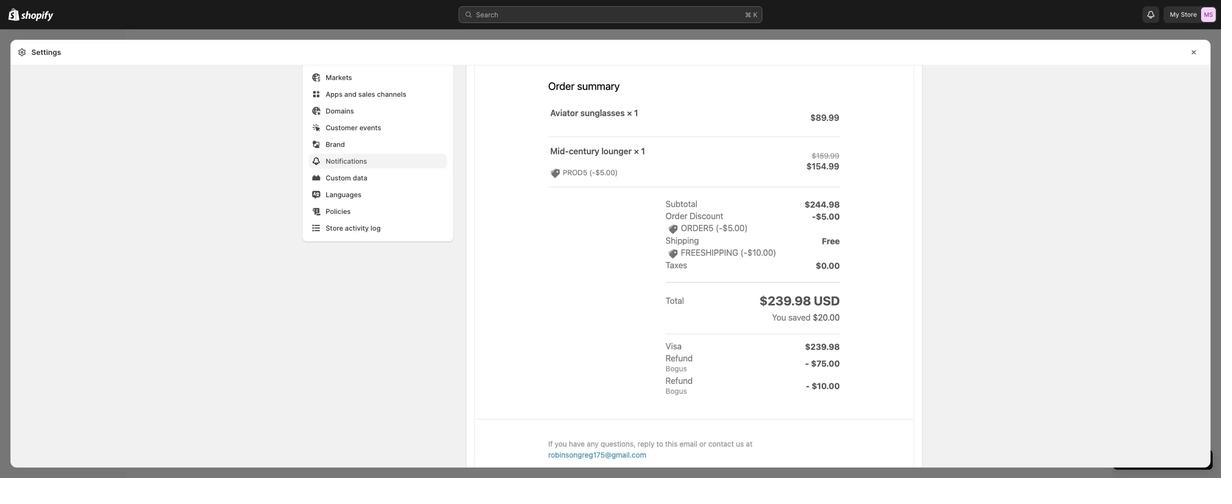 Task type: locate. For each thing, give the bounding box(es) containing it.
notifications
[[326, 157, 367, 166]]

brand link
[[309, 137, 447, 152]]

apps
[[326, 90, 343, 98], [10, 234, 26, 241]]

apps inside button
[[10, 234, 26, 241]]

0 vertical spatial settings
[[31, 48, 61, 57]]

1 horizontal spatial apps
[[326, 90, 343, 98]]

apps and sales channels
[[326, 90, 406, 98]]

notifications link
[[309, 154, 447, 169]]

1 vertical spatial settings
[[25, 459, 52, 467]]

data
[[353, 174, 367, 182]]

⌘ k
[[745, 10, 758, 19]]

events
[[360, 124, 381, 132]]

policies
[[326, 207, 351, 216]]

store
[[1181, 10, 1197, 18], [326, 224, 343, 233]]

⌘
[[745, 10, 752, 19]]

my store image
[[1202, 7, 1216, 22]]

0 vertical spatial channels
[[377, 90, 406, 98]]

k
[[753, 10, 758, 19]]

apps button
[[6, 230, 119, 245]]

0 horizontal spatial channels
[[29, 181, 56, 189]]

store right my at the right top
[[1181, 10, 1197, 18]]

store activity log
[[326, 224, 381, 233]]

sales channels
[[10, 181, 56, 189]]

search
[[476, 10, 499, 19]]

1 vertical spatial apps
[[10, 234, 26, 241]]

apps for apps and sales channels
[[326, 90, 343, 98]]

my store
[[1170, 10, 1197, 18]]

0 vertical spatial apps
[[326, 90, 343, 98]]

0 horizontal spatial store
[[326, 224, 343, 233]]

settings dialog
[[10, 0, 1211, 468]]

0 horizontal spatial apps
[[10, 234, 26, 241]]

store down policies
[[326, 224, 343, 233]]

0 vertical spatial store
[[1181, 10, 1197, 18]]

my
[[1170, 10, 1180, 18]]

1 vertical spatial store
[[326, 224, 343, 233]]

activity
[[345, 224, 369, 233]]

settings
[[31, 48, 61, 57], [25, 459, 52, 467]]

settings inside dialog
[[31, 48, 61, 57]]

channels
[[377, 90, 406, 98], [29, 181, 56, 189]]

customer
[[326, 124, 358, 132]]

1 vertical spatial channels
[[29, 181, 56, 189]]

sales
[[10, 181, 27, 189]]

sales
[[358, 90, 375, 98]]

apps inside settings dialog
[[326, 90, 343, 98]]

apps and sales channels link
[[309, 87, 447, 102]]

domains
[[326, 107, 354, 115]]

channels right sales
[[29, 181, 56, 189]]

channels down markets link
[[377, 90, 406, 98]]

1 horizontal spatial channels
[[377, 90, 406, 98]]

custom data link
[[309, 171, 447, 185]]

languages link
[[309, 188, 447, 202]]



Task type: vqa. For each thing, say whether or not it's contained in the screenshot.
Markets link
yes



Task type: describe. For each thing, give the bounding box(es) containing it.
shopify image
[[21, 11, 54, 21]]

store inside settings dialog
[[326, 224, 343, 233]]

apps for apps
[[10, 234, 26, 241]]

home link
[[6, 38, 119, 52]]

settings link
[[6, 456, 119, 470]]

policies link
[[309, 204, 447, 219]]

domains link
[[309, 104, 447, 118]]

languages
[[326, 191, 362, 199]]

store activity log link
[[309, 221, 447, 236]]

shopify image
[[8, 8, 20, 21]]

log
[[371, 224, 381, 233]]

markets link
[[309, 70, 447, 85]]

and
[[344, 90, 357, 98]]

1 horizontal spatial store
[[1181, 10, 1197, 18]]

customer events
[[326, 124, 381, 132]]

custom
[[326, 174, 351, 182]]

channels inside button
[[29, 181, 56, 189]]

customer events link
[[309, 120, 447, 135]]

custom data
[[326, 174, 367, 182]]

sales channels button
[[6, 178, 119, 193]]

brand
[[326, 140, 345, 149]]

channels inside settings dialog
[[377, 90, 406, 98]]

markets
[[326, 73, 352, 82]]

home
[[25, 41, 44, 49]]



